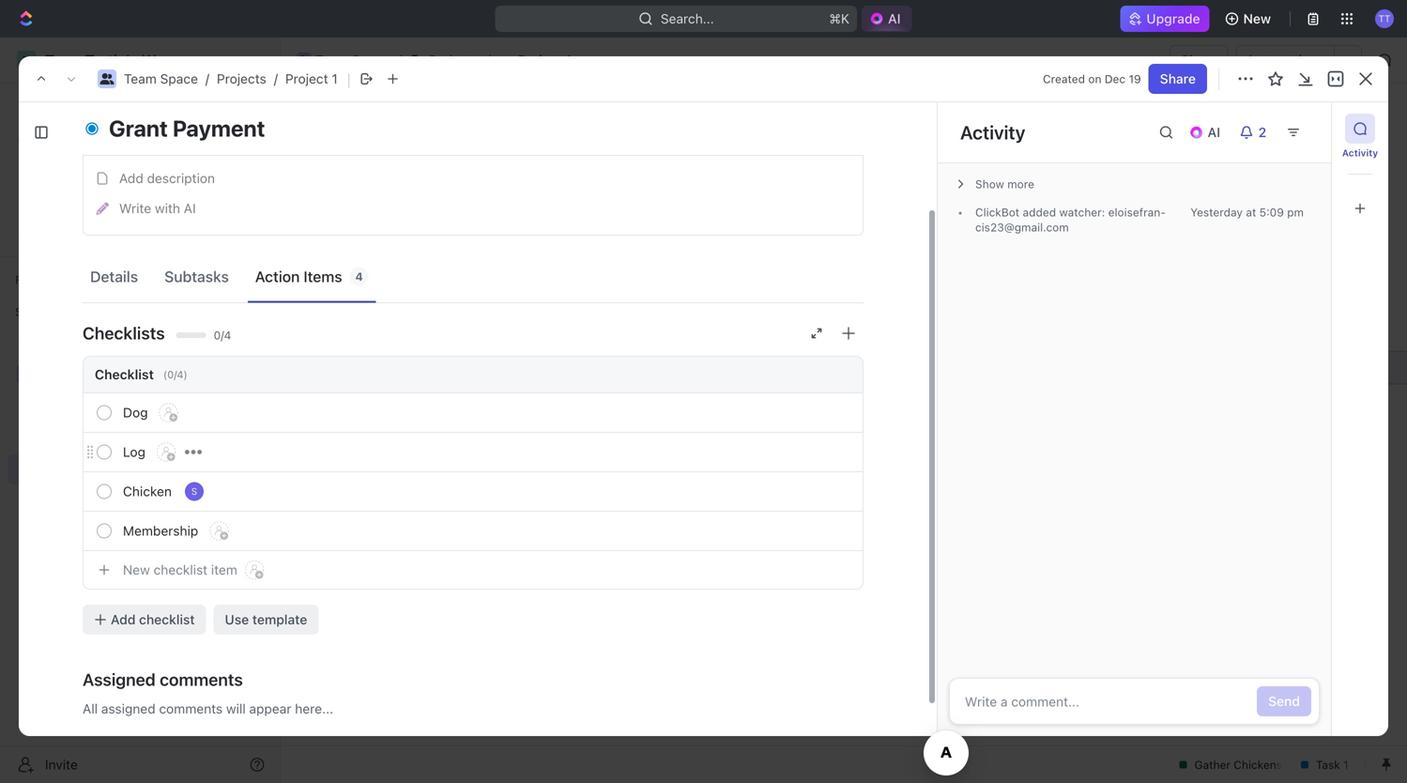 Task type: locate. For each thing, give the bounding box(es) containing it.
1 vertical spatial project
[[285, 71, 328, 86]]

1 vertical spatial ai
[[1208, 124, 1221, 140]]

checklist
[[95, 367, 154, 382]]

0 horizontal spatial 1
[[332, 71, 338, 86]]

share button
[[1170, 45, 1229, 75], [1149, 64, 1208, 94]]

yesterday
[[1191, 206, 1243, 219]]

Search tasks... text field
[[1174, 214, 1362, 242]]

1 vertical spatial team space
[[45, 366, 119, 381]]

2 horizontal spatial ai
[[1208, 124, 1221, 140]]

space
[[352, 52, 390, 68], [160, 71, 198, 86], [81, 366, 119, 381]]

2 vertical spatial projects
[[56, 398, 106, 413]]

add checklist
[[111, 612, 195, 627]]

details
[[90, 268, 138, 286]]

0 horizontal spatial add task button
[[370, 389, 441, 412]]

team up home link
[[124, 71, 157, 86]]

share button down upgrade
[[1170, 45, 1229, 75]]

0 vertical spatial task
[[1300, 121, 1329, 136]]

1 vertical spatial team
[[124, 71, 157, 86]]

use template
[[225, 612, 307, 627]]

all
[[83, 701, 98, 717]]

assigned to
[[354, 90, 427, 105]]

1 horizontal spatial add task button
[[1261, 114, 1340, 144]]

1 horizontal spatial team
[[124, 71, 157, 86]]

0 horizontal spatial projects
[[56, 398, 106, 413]]

1 horizontal spatial add task
[[1272, 121, 1329, 136]]

0 vertical spatial team
[[316, 52, 348, 68]]

0 horizontal spatial add task
[[379, 393, 434, 408]]

1 vertical spatial assigned
[[83, 670, 156, 690]]

upgrade link
[[1121, 6, 1210, 32]]

1 vertical spatial new
[[123, 562, 150, 578]]

1 vertical spatial activity
[[1343, 147, 1379, 158]]

show more button
[[950, 171, 1321, 197]]

projects link
[[406, 49, 483, 71], [217, 71, 267, 86], [56, 391, 220, 421]]

checklist for add
[[139, 612, 195, 627]]

team
[[316, 52, 348, 68], [124, 71, 157, 86], [45, 366, 78, 381]]

0 horizontal spatial space
[[81, 366, 119, 381]]

items
[[304, 268, 342, 286]]

1 vertical spatial 1
[[332, 71, 338, 86]]

team up |
[[316, 52, 348, 68]]

checklist left item
[[154, 562, 208, 578]]

2 vertical spatial space
[[81, 366, 119, 381]]

0 vertical spatial activity
[[961, 121, 1026, 143]]

project
[[518, 52, 562, 68], [285, 71, 328, 86]]

ai right with
[[184, 200, 196, 216]]

0 horizontal spatial new
[[123, 562, 150, 578]]

yesterday at 5:09 pm
[[1191, 206, 1305, 219]]

assigned
[[354, 90, 411, 105], [83, 670, 156, 690]]

0 horizontal spatial ai
[[184, 200, 196, 216]]

ai right ⌘k
[[889, 11, 901, 26]]

/ up payment
[[206, 71, 209, 86]]

1 horizontal spatial ai button
[[1182, 117, 1232, 147]]

add task button
[[1261, 114, 1340, 144], [370, 389, 441, 412]]

new
[[1244, 11, 1272, 26], [123, 562, 150, 578]]

⌘k
[[830, 11, 850, 26]]

0 horizontal spatial user group image
[[19, 368, 33, 379]]

at
[[1247, 206, 1257, 219]]

0 horizontal spatial project 1 link
[[285, 71, 338, 86]]

sidebar navigation
[[0, 38, 281, 783]]

task sidebar navigation tab list
[[1340, 114, 1382, 224]]

user group image up status
[[100, 73, 114, 85]]

team space down checklists
[[45, 366, 119, 381]]

space down checklists
[[81, 366, 119, 381]]

1 vertical spatial ai button
[[1182, 117, 1232, 147]]

inbox
[[45, 130, 78, 146]]

share down upgrade
[[1182, 52, 1218, 68]]

projects up payment
[[217, 71, 267, 86]]

1
[[566, 52, 572, 68], [332, 71, 338, 86]]

4
[[356, 270, 363, 283]]

0 horizontal spatial project
[[285, 71, 328, 86]]

projects inside tree
[[56, 398, 106, 413]]

add checklist button
[[83, 605, 206, 635]]

inbox link
[[8, 123, 272, 153]]

ai button right ⌘k
[[862, 6, 912, 32]]

0 horizontal spatial assigned
[[83, 670, 156, 690]]

description
[[147, 170, 215, 186]]

assigned up assigned
[[83, 670, 156, 690]]

projects link down checklist (0/4)
[[56, 391, 220, 421]]

ai
[[889, 11, 901, 26], [1208, 124, 1221, 140], [184, 200, 196, 216]]

user group image
[[100, 73, 114, 85], [19, 368, 33, 379]]

1 inside team space / projects / project 1 |
[[332, 71, 338, 86]]

automations
[[1247, 52, 1325, 68]]

checklist down new checklist item
[[139, 612, 195, 627]]

0 vertical spatial comments
[[160, 670, 243, 690]]

ai button left "2"
[[1182, 117, 1232, 147]]

tree containing team space
[[8, 327, 272, 580]]

checklist inside "add checklist" button
[[139, 612, 195, 627]]

space inside team space / projects / project 1 |
[[160, 71, 198, 86]]

1 vertical spatial user group image
[[19, 368, 33, 379]]

projects left project 1
[[429, 52, 479, 68]]

0 horizontal spatial activity
[[961, 121, 1026, 143]]

0 horizontal spatial task
[[406, 393, 434, 408]]

0 vertical spatial team space
[[316, 52, 390, 68]]

details button
[[83, 259, 146, 294]]

1 vertical spatial space
[[160, 71, 198, 86]]

in progress
[[350, 266, 426, 279]]

0 vertical spatial add task
[[1272, 121, 1329, 136]]

0 vertical spatial new
[[1244, 11, 1272, 26]]

automations button
[[1237, 46, 1335, 74]]

0 vertical spatial assigned
[[354, 90, 411, 105]]

ai left 2 dropdown button
[[1208, 124, 1221, 140]]

new button
[[1218, 4, 1283, 34]]

team space link up home link
[[124, 71, 198, 86]]

0 horizontal spatial team space
[[45, 366, 119, 381]]

user group image
[[298, 55, 310, 65]]

new inside button
[[1244, 11, 1272, 26]]

new down membership
[[123, 562, 150, 578]]

2 vertical spatial team
[[45, 366, 78, 381]]

task
[[1300, 121, 1329, 136], [406, 393, 434, 408]]

0 horizontal spatial ai button
[[862, 6, 912, 32]]

clickbot
[[976, 206, 1020, 219]]

log
[[123, 444, 146, 460]]

on
[[1089, 72, 1102, 85]]

assigned for assigned comments
[[83, 670, 156, 690]]

membership
[[123, 523, 198, 539]]

to
[[415, 90, 427, 105]]

5:09
[[1260, 206, 1285, 219]]

comments up all assigned comments will appear here...
[[160, 670, 243, 690]]

1 horizontal spatial task
[[1300, 121, 1329, 136]]

space up assigned to
[[352, 52, 390, 68]]

1 horizontal spatial projects
[[217, 71, 267, 86]]

comments inside assigned comments dropdown button
[[160, 670, 243, 690]]

add
[[1272, 121, 1297, 136], [119, 170, 143, 186], [379, 393, 403, 408], [111, 612, 136, 627]]

team space
[[316, 52, 390, 68], [45, 366, 119, 381]]

hide button
[[967, 216, 1007, 239]]

team space link up dog
[[45, 359, 269, 389]]

1 vertical spatial task
[[406, 393, 434, 408]]

0 vertical spatial ai
[[889, 11, 901, 26]]

user group image for team space link on top of dog
[[19, 368, 33, 379]]

assigned left to
[[354, 90, 411, 105]]

1 vertical spatial projects
[[217, 71, 267, 86]]

2 vertical spatial ai
[[184, 200, 196, 216]]

0 vertical spatial projects
[[429, 52, 479, 68]]

1 horizontal spatial space
[[160, 71, 198, 86]]

team left checklist
[[45, 366, 78, 381]]

1 horizontal spatial project
[[518, 52, 562, 68]]

tree
[[8, 327, 272, 580]]

add task for the bottom add task button
[[379, 393, 434, 408]]

write with ai button
[[89, 193, 858, 224]]

space up home link
[[160, 71, 198, 86]]

0 vertical spatial share
[[1182, 52, 1218, 68]]

1 horizontal spatial activity
[[1343, 147, 1379, 158]]

0 horizontal spatial team
[[45, 366, 78, 381]]

subtasks
[[164, 268, 229, 286]]

share
[[1182, 52, 1218, 68], [1161, 71, 1197, 86]]

/ up assigned to
[[398, 52, 402, 68]]

comments down assigned comments on the left bottom of the page
[[159, 701, 223, 717]]

assigned inside dropdown button
[[83, 670, 156, 690]]

new up the automations
[[1244, 11, 1272, 26]]

upgrade
[[1147, 11, 1201, 26]]

project 1 link
[[495, 49, 577, 71], [285, 71, 338, 86]]

ai inside dropdown button
[[1208, 124, 1221, 140]]

1 vertical spatial add task button
[[370, 389, 441, 412]]

ai inside 'button'
[[184, 200, 196, 216]]

1 vertical spatial add task
[[379, 393, 434, 408]]

use template button
[[214, 605, 319, 635]]

0 vertical spatial checklist
[[154, 562, 208, 578]]

tree inside sidebar navigation
[[8, 327, 272, 580]]

comments
[[160, 670, 243, 690], [159, 701, 223, 717]]

ai button
[[862, 6, 912, 32], [1182, 117, 1232, 147]]

grant payment
[[109, 115, 265, 141]]

projects down checklist
[[56, 398, 106, 413]]

0 vertical spatial user group image
[[100, 73, 114, 85]]

1 vertical spatial comments
[[159, 701, 223, 717]]

eloisefran
[[1109, 206, 1166, 219]]

invite
[[45, 757, 78, 773]]

user group image inside tree
[[19, 368, 33, 379]]

add description button
[[89, 163, 858, 193]]

dashboards link
[[8, 187, 272, 217]]

1 horizontal spatial ai
[[889, 11, 901, 26]]

1 horizontal spatial user group image
[[100, 73, 114, 85]]

payment
[[173, 115, 265, 141]]

team space link
[[292, 49, 394, 71], [124, 71, 198, 86], [45, 359, 269, 389]]

1 horizontal spatial assigned
[[354, 90, 411, 105]]

2 horizontal spatial space
[[352, 52, 390, 68]]

user group image down spaces at left
[[19, 368, 33, 379]]

0 vertical spatial space
[[352, 52, 390, 68]]

1 horizontal spatial 1
[[566, 52, 572, 68]]

1 vertical spatial checklist
[[139, 612, 195, 627]]

share right 19
[[1161, 71, 1197, 86]]

cis23@gmail.com
[[976, 206, 1166, 234]]

0 vertical spatial 1
[[566, 52, 572, 68]]

0/4
[[214, 329, 231, 342]]

team space up |
[[316, 52, 390, 68]]

task for the topmost add task button
[[1300, 121, 1329, 136]]

1 horizontal spatial new
[[1244, 11, 1272, 26]]



Task type: describe. For each thing, give the bounding box(es) containing it.
created
[[1043, 72, 1086, 85]]

dog
[[123, 405, 148, 420]]

home
[[45, 98, 81, 114]]

dates
[[619, 90, 655, 105]]

team space link up assigned to
[[292, 49, 394, 71]]

projects link up to
[[406, 49, 483, 71]]

spaces
[[15, 305, 55, 318]]

search...
[[661, 11, 715, 26]]

team inside sidebar navigation
[[45, 366, 78, 381]]

pm
[[1288, 206, 1305, 219]]

1 horizontal spatial project 1 link
[[495, 49, 577, 71]]

team inside team space / projects / project 1 |
[[124, 71, 157, 86]]

more
[[1008, 178, 1035, 191]]

favorites
[[15, 273, 65, 286]]

0 vertical spatial add task button
[[1261, 114, 1340, 144]]

assignees
[[783, 221, 838, 234]]

0 vertical spatial project
[[518, 52, 562, 68]]

added watcher:
[[1020, 206, 1109, 219]]

all assigned comments will appear here...
[[83, 701, 333, 717]]

action items
[[255, 268, 342, 286]]

here...
[[295, 701, 333, 717]]

assigned
[[101, 701, 156, 717]]

checklist for new
[[154, 562, 208, 578]]

19
[[1129, 72, 1142, 85]]

hide
[[975, 221, 1000, 234]]

write with ai
[[119, 200, 196, 216]]

status
[[88, 90, 128, 105]]

/ left |
[[274, 71, 278, 86]]

task sidebar content section
[[934, 102, 1332, 736]]

/ left project 1
[[487, 52, 491, 68]]

subtasks button
[[157, 259, 236, 294]]

show
[[976, 178, 1005, 191]]

show more
[[976, 178, 1035, 191]]

pencil image
[[96, 202, 109, 215]]

favorites button
[[8, 269, 83, 291]]

eloisefran cis23@gmail.com
[[976, 206, 1166, 234]]

created on dec 19
[[1043, 72, 1142, 85]]

in
[[350, 266, 362, 279]]

project inside team space / projects / project 1 |
[[285, 71, 328, 86]]

assigned for assigned to
[[354, 90, 411, 105]]

share button right 19
[[1149, 64, 1208, 94]]

new for new
[[1244, 11, 1272, 26]]

projects link up payment
[[217, 71, 267, 86]]

activity inside 'task sidebar content' section
[[961, 121, 1026, 143]]

s button
[[183, 480, 206, 503]]

team space inside tree
[[45, 366, 119, 381]]

space inside tree
[[81, 366, 119, 381]]

added
[[1023, 206, 1057, 219]]

progress
[[365, 266, 426, 279]]

checklists
[[83, 323, 165, 343]]

new checklist item
[[123, 562, 238, 578]]

write
[[119, 200, 151, 216]]

1 horizontal spatial team space
[[316, 52, 390, 68]]

team space / projects / project 1 |
[[124, 70, 351, 88]]

item
[[211, 562, 238, 578]]

action
[[255, 268, 300, 286]]

add description
[[119, 170, 215, 186]]

will
[[226, 701, 246, 717]]

|
[[347, 70, 351, 88]]

assigned comments
[[83, 670, 243, 690]]

dashboards
[[45, 194, 118, 209]]

projects inside team space / projects / project 1 |
[[217, 71, 267, 86]]

task for the bottom add task button
[[406, 393, 434, 408]]

grant
[[109, 115, 168, 141]]

projects link inside tree
[[56, 391, 220, 421]]

with
[[155, 200, 180, 216]]

ai button
[[1182, 117, 1232, 147]]

2 button
[[1232, 117, 1279, 147]]

assigned comments button
[[83, 657, 864, 703]]

1 vertical spatial share
[[1161, 71, 1197, 86]]

dec
[[1105, 72, 1126, 85]]

template
[[252, 612, 307, 627]]

user group image for team space link on top of home link
[[100, 73, 114, 85]]

use
[[225, 612, 249, 627]]

checklist (0/4)
[[95, 367, 188, 382]]

2 horizontal spatial projects
[[429, 52, 479, 68]]

assignees button
[[759, 216, 847, 239]]

send button
[[1258, 687, 1312, 717]]

chicken
[[123, 484, 172, 499]]

s
[[191, 486, 197, 497]]

watcher:
[[1060, 206, 1106, 219]]

new for new checklist item
[[123, 562, 150, 578]]

add task for the topmost add task button
[[1272, 121, 1329, 136]]

tt
[[1379, 13, 1391, 24]]

activity inside task sidebar navigation tab list
[[1343, 147, 1379, 158]]

project 1
[[518, 52, 572, 68]]

send
[[1269, 694, 1301, 709]]

0 vertical spatial ai button
[[862, 6, 912, 32]]

(0/4)
[[163, 369, 188, 381]]

home link
[[8, 91, 272, 121]]

2
[[1259, 124, 1267, 140]]

appear
[[249, 701, 292, 717]]

2 horizontal spatial team
[[316, 52, 348, 68]]

tt button
[[1370, 4, 1400, 34]]



Task type: vqa. For each thing, say whether or not it's contained in the screenshot.
the top QDQ9Q icon
no



